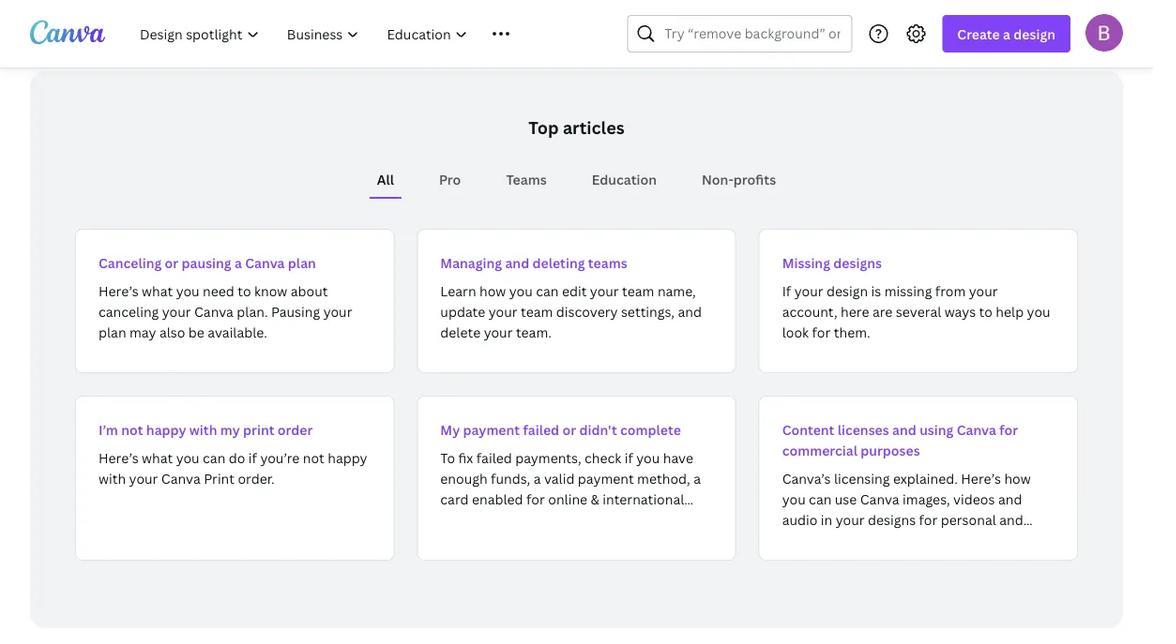 Task type: locate. For each thing, give the bounding box(es) containing it.
about
[[291, 282, 328, 300]]

1 vertical spatial designs
[[868, 511, 916, 529]]

canva left print
[[161, 470, 201, 487]]

can up in
[[809, 490, 832, 508]]

design inside dropdown button
[[1014, 25, 1056, 43]]

with left my
[[189, 421, 217, 439]]

how inside learn how you can edit your team name, update your team discovery settings, and delete your team.
[[480, 282, 506, 300]]

what
[[142, 282, 173, 300], [142, 449, 173, 467]]

plan
[[288, 254, 316, 272], [99, 323, 126, 341]]

is
[[871, 282, 881, 300]]

or
[[165, 254, 178, 272], [562, 421, 576, 439]]

update
[[440, 303, 485, 320]]

teams
[[588, 254, 627, 272]]

settle
[[440, 532, 477, 549]]

online
[[548, 490, 588, 508]]

card
[[440, 490, 469, 508]]

team.
[[516, 323, 552, 341]]

managing and deleting teams
[[440, 254, 627, 272]]

you inside the here's what you need to know about canceling your canva plan. pausing your plan may also be available.
[[176, 282, 200, 300]]

1 horizontal spatial payment
[[578, 470, 634, 487]]

1 horizontal spatial design
[[1014, 25, 1056, 43]]

you
[[176, 282, 200, 300], [509, 282, 533, 300], [1027, 303, 1051, 320], [176, 449, 200, 467], [636, 449, 660, 467], [782, 490, 806, 508]]

how
[[480, 282, 506, 300], [1004, 470, 1031, 487]]

0 vertical spatial designs
[[833, 254, 882, 272]]

edit
[[562, 282, 587, 300]]

1 vertical spatial team
[[521, 303, 553, 320]]

0 horizontal spatial if
[[249, 449, 257, 467]]

a right create
[[1003, 25, 1011, 43]]

discovery
[[556, 303, 618, 320]]

1 vertical spatial failed
[[476, 449, 512, 467]]

0 horizontal spatial can
[[203, 449, 226, 467]]

0 horizontal spatial team
[[521, 303, 553, 320]]

teams button
[[499, 161, 554, 197]]

create a design button
[[942, 15, 1071, 53]]

here's down i'm
[[99, 449, 139, 467]]

here's up 'videos'
[[961, 470, 1001, 487]]

and down name,
[[678, 303, 702, 320]]

licensing
[[834, 470, 890, 487]]

payment down check
[[578, 470, 634, 487]]

payments.
[[519, 532, 585, 549]]

designs
[[833, 254, 882, 272], [868, 511, 916, 529]]

can
[[536, 282, 559, 300], [203, 449, 226, 467], [809, 490, 832, 508]]

1 horizontal spatial or
[[562, 421, 576, 439]]

what for not
[[142, 449, 173, 467]]

you up the method,
[[636, 449, 660, 467]]

2 horizontal spatial to
[[979, 303, 993, 320]]

1 vertical spatial to
[[979, 303, 993, 320]]

and
[[505, 254, 529, 272], [678, 303, 702, 320], [892, 421, 917, 439], [998, 490, 1022, 508], [512, 511, 536, 529], [1000, 511, 1023, 529]]

how right explained.
[[1004, 470, 1031, 487]]

and right personal at the bottom
[[1000, 511, 1023, 529]]

failed for payment
[[523, 421, 559, 439]]

1 vertical spatial payment
[[578, 470, 634, 487]]

1 horizontal spatial can
[[536, 282, 559, 300]]

&
[[591, 490, 599, 508]]

canva
[[245, 254, 285, 272], [194, 303, 234, 320], [957, 421, 996, 439], [161, 470, 201, 487], [860, 490, 900, 508]]

your
[[590, 282, 619, 300], [794, 282, 823, 300], [969, 282, 998, 300], [162, 303, 191, 320], [323, 303, 352, 320], [489, 303, 518, 320], [484, 323, 513, 341], [129, 470, 158, 487], [836, 511, 865, 529]]

canva's
[[782, 470, 831, 487]]

details
[[638, 511, 680, 529]]

to up plan.
[[238, 282, 251, 300]]

what down i'm not happy with my print order
[[142, 449, 173, 467]]

with inside here's what you can do if you're not happy with your canva print order.
[[99, 470, 126, 487]]

you left need
[[176, 282, 200, 300]]

commercial down content
[[782, 441, 858, 459]]

you right help
[[1027, 303, 1051, 320]]

0 vertical spatial how
[[480, 282, 506, 300]]

and inside learn how you can edit your team name, update your team discovery settings, and delete your team.
[[678, 303, 702, 320]]

in
[[821, 511, 833, 529]]

design right create
[[1014, 25, 1056, 43]]

you up audio
[[782, 490, 806, 508]]

1 vertical spatial can
[[203, 449, 226, 467]]

commercial down in
[[782, 532, 857, 549]]

here's inside canva's licensing explained. here's how you can use canva images, videos and audio in your designs for personal and commercial purposes.
[[961, 470, 1001, 487]]

1 horizontal spatial how
[[1004, 470, 1031, 487]]

team up 'team.'
[[521, 303, 553, 320]]

0 vertical spatial to
[[238, 282, 251, 300]]

to left help
[[979, 303, 993, 320]]

and inside to fix failed payments, check if you have enough funds, a valid payment method, a card enabled for online & international purchases, and updated billing details to settle failed payments.
[[512, 511, 536, 529]]

all button
[[370, 161, 401, 197]]

0 horizontal spatial design
[[827, 282, 868, 300]]

if inside here's what you can do if you're not happy with your canva print order.
[[249, 449, 257, 467]]

designs up purposes.
[[868, 511, 916, 529]]

not right i'm
[[121, 421, 143, 439]]

you down i'm not happy with my print order
[[176, 449, 200, 467]]

managing
[[440, 254, 502, 272]]

0 vertical spatial team
[[622, 282, 654, 300]]

a
[[1003, 25, 1011, 43], [235, 254, 242, 272], [534, 470, 541, 487], [694, 470, 701, 487]]

2 vertical spatial to
[[683, 511, 697, 529]]

learn how you can edit your team name, update your team discovery settings, and delete your team.
[[440, 282, 702, 341]]

valid
[[544, 470, 575, 487]]

here's inside the here's what you need to know about canceling your canva plan. pausing your plan may also be available.
[[99, 282, 139, 300]]

1 vertical spatial happy
[[328, 449, 367, 467]]

plan inside the here's what you need to know about canceling your canva plan. pausing your plan may also be available.
[[99, 323, 126, 341]]

i'm not happy with my print order
[[99, 421, 313, 439]]

for
[[812, 323, 831, 341], [1000, 421, 1018, 439], [526, 490, 545, 508], [919, 511, 938, 529]]

happy right i'm
[[146, 421, 186, 439]]

if right the do
[[249, 449, 257, 467]]

here's for here's what you can do if you're not happy with your canva print order.
[[99, 449, 139, 467]]

a right the method,
[[694, 470, 701, 487]]

for down images,
[[919, 511, 938, 529]]

1 horizontal spatial to
[[683, 511, 697, 529]]

commercial
[[782, 441, 858, 459], [782, 532, 857, 549]]

failed down purchases,
[[480, 532, 516, 549]]

how inside canva's licensing explained. here's how you can use canva images, videos and audio in your designs for personal and commercial purposes.
[[1004, 470, 1031, 487]]

if right check
[[625, 449, 633, 467]]

canva inside content licenses and using canva for commercial purposes
[[957, 421, 996, 439]]

can up print
[[203, 449, 226, 467]]

design
[[1014, 25, 1056, 43], [827, 282, 868, 300]]

0 horizontal spatial how
[[480, 282, 506, 300]]

payment up 'fix'
[[463, 421, 520, 439]]

pro
[[439, 170, 461, 188]]

0 vertical spatial plan
[[288, 254, 316, 272]]

create a design
[[957, 25, 1056, 43]]

i'm
[[99, 421, 118, 439]]

a right pausing
[[235, 254, 242, 272]]

or left pausing
[[165, 254, 178, 272]]

0 vertical spatial with
[[189, 421, 217, 439]]

can inside canva's licensing explained. here's how you can use canva images, videos and audio in your designs for personal and commercial purposes.
[[809, 490, 832, 508]]

failed up payments,
[[523, 421, 559, 439]]

and right 'videos'
[[998, 490, 1022, 508]]

canceling
[[99, 254, 162, 272]]

your down the about
[[323, 303, 352, 320]]

plan.
[[237, 303, 268, 320]]

1 vertical spatial how
[[1004, 470, 1031, 487]]

happy right you're
[[328, 449, 367, 467]]

team up settings,
[[622, 282, 654, 300]]

canva up know
[[245, 254, 285, 272]]

commercial inside canva's licensing explained. here's how you can use canva images, videos and audio in your designs for personal and commercial purposes.
[[782, 532, 857, 549]]

0 vertical spatial payment
[[463, 421, 520, 439]]

you're
[[260, 449, 300, 467]]

0 vertical spatial what
[[142, 282, 173, 300]]

can for canva
[[203, 449, 226, 467]]

enabled
[[472, 490, 523, 508]]

education button
[[584, 161, 664, 197]]

content licenses and using canva for commercial purposes
[[782, 421, 1018, 459]]

Try "remove background" or "brand kit" search field
[[665, 16, 840, 52]]

can for discovery
[[536, 282, 559, 300]]

0 vertical spatial failed
[[523, 421, 559, 439]]

design up here
[[827, 282, 868, 300]]

your left print
[[129, 470, 158, 487]]

1 horizontal spatial if
[[625, 449, 633, 467]]

and up purposes
[[892, 421, 917, 439]]

for inside canva's licensing explained. here's how you can use canva images, videos and audio in your designs for personal and commercial purposes.
[[919, 511, 938, 529]]

0 vertical spatial commercial
[[782, 441, 858, 459]]

0 vertical spatial here's
[[99, 282, 139, 300]]

for down valid
[[526, 490, 545, 508]]

canva down need
[[194, 303, 234, 320]]

design for your
[[827, 282, 868, 300]]

1 horizontal spatial plan
[[288, 254, 316, 272]]

can left "edit"
[[536, 282, 559, 300]]

design inside if your design is missing from your account, here are several ways to help you look for them.
[[827, 282, 868, 300]]

if for check
[[625, 449, 633, 467]]

what inside the here's what you need to know about canceling your canva plan. pausing your plan may also be available.
[[142, 282, 173, 300]]

can inside here's what you can do if you're not happy with your canva print order.
[[203, 449, 226, 467]]

your up "account,"
[[794, 282, 823, 300]]

1 vertical spatial here's
[[99, 449, 139, 467]]

2 vertical spatial can
[[809, 490, 832, 508]]

for down "account,"
[[812, 323, 831, 341]]

can inside learn how you can edit your team name, update your team discovery settings, and delete your team.
[[536, 282, 559, 300]]

how right learn
[[480, 282, 506, 300]]

if your design is missing from your account, here are several ways to help you look for them.
[[782, 282, 1051, 341]]

plan up the about
[[288, 254, 316, 272]]

1 vertical spatial with
[[99, 470, 126, 487]]

here's inside here's what you can do if you're not happy with your canva print order.
[[99, 449, 139, 467]]

failed up funds,
[[476, 449, 512, 467]]

if inside to fix failed payments, check if you have enough funds, a valid payment method, a card enabled for online & international purchases, and updated billing details to settle failed payments.
[[625, 449, 633, 467]]

you down managing and deleting teams in the top of the page
[[509, 282, 533, 300]]

plan down the "canceling"
[[99, 323, 126, 341]]

1 vertical spatial commercial
[[782, 532, 857, 549]]

here's
[[99, 282, 139, 300], [99, 449, 139, 467], [961, 470, 1001, 487]]

print
[[243, 421, 274, 439]]

here's up the "canceling"
[[99, 282, 139, 300]]

0 vertical spatial happy
[[146, 421, 186, 439]]

1 horizontal spatial not
[[303, 449, 325, 467]]

design for a
[[1014, 25, 1056, 43]]

1 commercial from the top
[[782, 441, 858, 459]]

0 vertical spatial or
[[165, 254, 178, 272]]

1 horizontal spatial with
[[189, 421, 217, 439]]

not down "order"
[[303, 449, 325, 467]]

for right using
[[1000, 421, 1018, 439]]

not inside here's what you can do if you're not happy with your canva print order.
[[303, 449, 325, 467]]

1 horizontal spatial happy
[[328, 449, 367, 467]]

your left 'team.'
[[484, 323, 513, 341]]

canva down the licensing
[[860, 490, 900, 508]]

0 horizontal spatial to
[[238, 282, 251, 300]]

learn
[[440, 282, 476, 300]]

my
[[220, 421, 240, 439]]

to right details
[[683, 511, 697, 529]]

with down i'm
[[99, 470, 126, 487]]

1 if from the left
[[249, 449, 257, 467]]

0 vertical spatial not
[[121, 421, 143, 439]]

1 vertical spatial plan
[[99, 323, 126, 341]]

missing designs
[[782, 254, 882, 272]]

payment
[[463, 421, 520, 439], [578, 470, 634, 487]]

0 horizontal spatial with
[[99, 470, 126, 487]]

bob builder image
[[1086, 14, 1123, 51]]

commercial inside content licenses and using canva for commercial purposes
[[782, 441, 858, 459]]

canva right using
[[957, 421, 996, 439]]

0 horizontal spatial plan
[[99, 323, 126, 341]]

if
[[249, 449, 257, 467], [625, 449, 633, 467]]

designs up is
[[833, 254, 882, 272]]

for inside if your design is missing from your account, here are several ways to help you look for them.
[[812, 323, 831, 341]]

what for or
[[142, 282, 173, 300]]

top level navigation element
[[128, 15, 582, 53], [128, 15, 582, 53]]

0 vertical spatial can
[[536, 282, 559, 300]]

here's for here's what you need to know about canceling your canva plan. pausing your plan may also be available.
[[99, 282, 139, 300]]

2 if from the left
[[625, 449, 633, 467]]

what inside here's what you can do if you're not happy with your canva print order.
[[142, 449, 173, 467]]

1 vertical spatial design
[[827, 282, 868, 300]]

0 vertical spatial design
[[1014, 25, 1056, 43]]

or left didn't
[[562, 421, 576, 439]]

2 what from the top
[[142, 449, 173, 467]]

your down use on the bottom right of page
[[836, 511, 865, 529]]

2 commercial from the top
[[782, 532, 857, 549]]

not
[[121, 421, 143, 439], [303, 449, 325, 467]]

what up the "canceling"
[[142, 282, 173, 300]]

content
[[782, 421, 835, 439]]

2 horizontal spatial can
[[809, 490, 832, 508]]

and down "enabled"
[[512, 511, 536, 529]]

2 vertical spatial here's
[[961, 470, 1001, 487]]

1 what from the top
[[142, 282, 173, 300]]

designs inside canva's licensing explained. here's how you can use canva images, videos and audio in your designs for personal and commercial purposes.
[[868, 511, 916, 529]]

also
[[159, 323, 185, 341]]

to
[[238, 282, 251, 300], [979, 303, 993, 320], [683, 511, 697, 529]]

1 vertical spatial what
[[142, 449, 173, 467]]

1 vertical spatial not
[[303, 449, 325, 467]]



Task type: describe. For each thing, give the bounding box(es) containing it.
you inside learn how you can edit your team name, update your team discovery settings, and delete your team.
[[509, 282, 533, 300]]

0 horizontal spatial happy
[[146, 421, 186, 439]]

education
[[592, 170, 657, 188]]

your up 'team.'
[[489, 303, 518, 320]]

personal
[[941, 511, 996, 529]]

you inside to fix failed payments, check if you have enough funds, a valid payment method, a card enabled for online & international purchases, and updated billing details to settle failed payments.
[[636, 449, 660, 467]]

order.
[[238, 470, 275, 487]]

2 vertical spatial failed
[[480, 532, 516, 549]]

have
[[663, 449, 693, 467]]

articles
[[563, 116, 625, 139]]

create
[[957, 25, 1000, 43]]

your up discovery
[[590, 282, 619, 300]]

your inside canva's licensing explained. here's how you can use canva images, videos and audio in your designs for personal and commercial purposes.
[[836, 511, 865, 529]]

canva's licensing explained. here's how you can use canva images, videos and audio in your designs for personal and commercial purposes.
[[782, 470, 1031, 549]]

purposes.
[[860, 532, 922, 549]]

non-profits
[[702, 170, 776, 188]]

you inside here's what you can do if you're not happy with your canva print order.
[[176, 449, 200, 467]]

know
[[254, 282, 287, 300]]

a inside create a design dropdown button
[[1003, 25, 1011, 43]]

my payment failed or didn't complete
[[440, 421, 681, 439]]

for inside content licenses and using canva for commercial purposes
[[1000, 421, 1018, 439]]

fix
[[458, 449, 473, 467]]

payment inside to fix failed payments, check if you have enough funds, a valid payment method, a card enabled for online & international purchases, and updated billing details to settle failed payments.
[[578, 470, 634, 487]]

pausing
[[182, 254, 231, 272]]

0 horizontal spatial not
[[121, 421, 143, 439]]

delete
[[440, 323, 481, 341]]

you inside if your design is missing from your account, here are several ways to help you look for them.
[[1027, 303, 1051, 320]]

here's what you need to know about canceling your canva plan. pausing your plan may also be available.
[[99, 282, 352, 341]]

funds,
[[491, 470, 530, 487]]

your up "ways"
[[969, 282, 998, 300]]

audio
[[782, 511, 818, 529]]

0 horizontal spatial or
[[165, 254, 178, 272]]

available.
[[208, 323, 267, 341]]

to inside to fix failed payments, check if you have enough funds, a valid payment method, a card enabled for online & international purchases, and updated billing details to settle failed payments.
[[683, 511, 697, 529]]

all
[[377, 170, 394, 188]]

1 horizontal spatial team
[[622, 282, 654, 300]]

complete
[[620, 421, 681, 439]]

my
[[440, 421, 460, 439]]

canva inside canva's licensing explained. here's how you can use canva images, videos and audio in your designs for personal and commercial purposes.
[[860, 490, 900, 508]]

order
[[278, 421, 313, 439]]

several
[[896, 303, 941, 320]]

explained.
[[893, 470, 958, 487]]

them.
[[834, 323, 870, 341]]

updated
[[539, 511, 593, 529]]

to
[[440, 449, 455, 467]]

do
[[229, 449, 245, 467]]

teams
[[506, 170, 547, 188]]

if
[[782, 282, 791, 300]]

and inside content licenses and using canva for commercial purposes
[[892, 421, 917, 439]]

canva inside here's what you can do if you're not happy with your canva print order.
[[161, 470, 201, 487]]

need
[[203, 282, 234, 300]]

international
[[603, 490, 684, 508]]

profits
[[734, 170, 776, 188]]

enough
[[440, 470, 488, 487]]

name,
[[658, 282, 696, 300]]

settings,
[[621, 303, 675, 320]]

to fix failed payments, check if you have enough funds, a valid payment method, a card enabled for online & international purchases, and updated billing details to settle failed payments.
[[440, 449, 701, 549]]

images,
[[903, 490, 950, 508]]

failed for fix
[[476, 449, 512, 467]]

missing
[[782, 254, 830, 272]]

use
[[835, 490, 857, 508]]

happy inside here's what you can do if you're not happy with your canva print order.
[[328, 449, 367, 467]]

purchases,
[[440, 511, 509, 529]]

help
[[996, 303, 1024, 320]]

you inside canva's licensing explained. here's how you can use canva images, videos and audio in your designs for personal and commercial purposes.
[[782, 490, 806, 508]]

a left valid
[[534, 470, 541, 487]]

be
[[188, 323, 204, 341]]

payments,
[[515, 449, 581, 467]]

look
[[782, 323, 809, 341]]

deleting
[[533, 254, 585, 272]]

from
[[935, 282, 966, 300]]

print
[[204, 470, 235, 487]]

to inside if your design is missing from your account, here are several ways to help you look for them.
[[979, 303, 993, 320]]

0 horizontal spatial payment
[[463, 421, 520, 439]]

to inside the here's what you need to know about canceling your canva plan. pausing your plan may also be available.
[[238, 282, 251, 300]]

canva inside the here's what you need to know about canceling your canva plan. pausing your plan may also be available.
[[194, 303, 234, 320]]

are
[[873, 303, 893, 320]]

top articles
[[529, 116, 625, 139]]

ways
[[945, 303, 976, 320]]

1 vertical spatial or
[[562, 421, 576, 439]]

check
[[585, 449, 621, 467]]

your inside here's what you can do if you're not happy with your canva print order.
[[129, 470, 158, 487]]

canceling or pausing a canva plan
[[99, 254, 316, 272]]

pro button
[[432, 161, 469, 197]]

billing
[[596, 511, 634, 529]]

non-profits button
[[694, 161, 784, 197]]

non-
[[702, 170, 734, 188]]

didn't
[[579, 421, 617, 439]]

canceling
[[99, 303, 159, 320]]

your up also
[[162, 303, 191, 320]]

and left the deleting
[[505, 254, 529, 272]]

method,
[[637, 470, 690, 487]]

if for do
[[249, 449, 257, 467]]

here
[[841, 303, 869, 320]]

account,
[[782, 303, 838, 320]]

purposes
[[861, 441, 920, 459]]

for inside to fix failed payments, check if you have enough funds, a valid payment method, a card enabled for online & international purchases, and updated billing details to settle failed payments.
[[526, 490, 545, 508]]

missing
[[885, 282, 932, 300]]

using
[[920, 421, 954, 439]]

licenses
[[838, 421, 889, 439]]

top
[[529, 116, 559, 139]]

here's what you can do if you're not happy with your canva print order.
[[99, 449, 367, 487]]

videos
[[953, 490, 995, 508]]

may
[[129, 323, 156, 341]]



Task type: vqa. For each thing, say whether or not it's contained in the screenshot.
Here'S within the Here's what you can do if you're not happy with your Canva Print order.
yes



